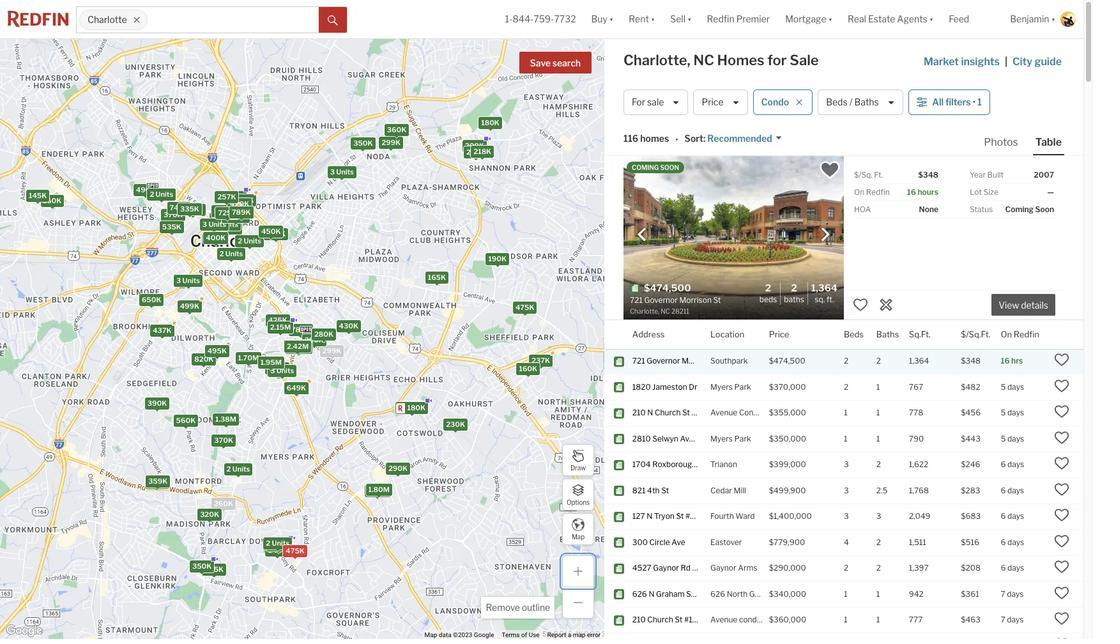 Task type: vqa. For each thing, say whether or not it's contained in the screenshot.
Favorite this home icon related to $516
yes



Task type: locate. For each thing, give the bounding box(es) containing it.
1 horizontal spatial 1,364
[[910, 356, 930, 366]]

map data ©2023 google
[[425, 632, 494, 639]]

0 horizontal spatial 355k
[[205, 565, 224, 574]]

1 horizontal spatial 370k
[[214, 436, 233, 445]]

myers up trianon
[[711, 434, 733, 444]]

0 horizontal spatial 180k
[[408, 403, 426, 412]]

350k
[[354, 139, 373, 148], [192, 562, 212, 571]]

5 6 days from the top
[[1001, 563, 1025, 573]]

1 vertical spatial 340k
[[268, 363, 287, 372]]

0 vertical spatial on redfin
[[855, 187, 890, 197]]

6 days right $516 in the right of the page
[[1001, 538, 1025, 547]]

0 vertical spatial on
[[855, 187, 865, 197]]

days for $456
[[1008, 408, 1025, 418]]

▾ right "buy"
[[610, 14, 614, 25]]

767
[[910, 382, 924, 392]]

1 vertical spatial price
[[770, 329, 790, 339]]

6 right $516 in the right of the page
[[1001, 538, 1006, 547]]

0 vertical spatial •
[[973, 97, 976, 108]]

7 days from the top
[[1008, 538, 1025, 547]]

price up :
[[702, 97, 724, 108]]

sale
[[648, 97, 664, 108]]

#201
[[693, 563, 711, 573]]

1 vertical spatial park
[[735, 434, 752, 444]]

1 5 from the top
[[1001, 382, 1006, 392]]

7 days for $463
[[1001, 615, 1024, 625]]

• for 116 homes •
[[676, 134, 679, 145]]

210 down the 1820 in the right bottom of the page
[[633, 408, 646, 418]]

baths down x-out this home icon
[[877, 329, 900, 339]]

1,364 up sq.
[[812, 282, 838, 294]]

1 right $360,000
[[844, 615, 848, 625]]

st left #1708
[[683, 408, 690, 418]]

n down 4527
[[649, 589, 655, 599]]

5 down 16 hrs
[[1001, 382, 1006, 392]]

st left #310
[[687, 589, 694, 599]]

days for $482
[[1008, 382, 1025, 392]]

days right $361
[[1008, 589, 1024, 599]]

1.70m
[[238, 353, 259, 362]]

1 vertical spatial 299k
[[323, 346, 342, 355]]

• for all filters • 1
[[973, 97, 976, 108]]

180k
[[482, 118, 500, 127], [408, 403, 426, 412]]

favorite this home image for 6 days
[[1055, 560, 1070, 575]]

4 days from the top
[[1008, 460, 1025, 469]]

1 vertical spatial 350k
[[192, 562, 212, 571]]

3 ▾ from the left
[[688, 14, 692, 25]]

475k right 315k
[[286, 546, 305, 555]]

days for $246
[[1008, 460, 1025, 469]]

1 horizontal spatial rd
[[699, 460, 709, 469]]

ave left #119
[[680, 434, 694, 444]]

1 7 from the top
[[1001, 589, 1006, 599]]

0 vertical spatial avenue
[[711, 408, 738, 418]]

favorite this home image for $516
[[1055, 534, 1070, 549]]

0 vertical spatial 299k
[[382, 138, 401, 147]]

0 horizontal spatial 1,364
[[812, 282, 838, 294]]

626 n graham st #310 626 north graham
[[633, 589, 778, 599]]

7 for $463
[[1001, 615, 1006, 625]]

0 vertical spatial 370k
[[164, 210, 183, 219]]

0 horizontal spatial 230k
[[404, 402, 423, 411]]

1 6 days from the top
[[1001, 460, 1025, 469]]

options button
[[563, 479, 595, 511]]

1 horizontal spatial 160k
[[519, 364, 538, 373]]

0 vertical spatial n
[[648, 408, 654, 418]]

1
[[978, 97, 983, 108], [877, 382, 881, 392], [844, 408, 848, 418], [877, 408, 881, 418], [844, 434, 848, 444], [877, 434, 881, 444], [844, 589, 848, 599], [877, 589, 881, 599], [844, 615, 848, 625], [877, 615, 881, 625]]

ft. right sq.
[[827, 294, 835, 304]]

6 favorite this home image from the top
[[1055, 534, 1070, 549]]

favorite this home image for $683
[[1055, 508, 1070, 523]]

5 right $456
[[1001, 408, 1006, 418]]

1 horizontal spatial 626
[[711, 589, 726, 599]]

370k up 535k
[[164, 210, 183, 219]]

2
[[150, 190, 154, 199], [224, 212, 229, 221], [216, 223, 220, 232], [238, 236, 242, 245], [220, 249, 224, 258], [766, 282, 772, 294], [792, 282, 798, 294], [844, 356, 849, 366], [877, 356, 882, 366], [844, 382, 849, 392], [877, 460, 882, 469], [227, 465, 231, 474], [877, 538, 882, 547], [266, 539, 271, 548], [267, 543, 271, 552], [844, 563, 849, 573], [877, 563, 882, 573]]

1 7 days from the top
[[1001, 589, 1024, 599]]

beds left /
[[827, 97, 848, 108]]

days right $516 in the right of the page
[[1008, 538, 1025, 547]]

0 horizontal spatial 160k
[[43, 196, 62, 205]]

5 days from the top
[[1008, 486, 1025, 495]]

st right the 4th
[[662, 486, 669, 495]]

0 horizontal spatial ft.
[[827, 294, 835, 304]]

260k up 320k
[[214, 499, 233, 508]]

0 vertical spatial ave
[[680, 434, 694, 444]]

ft. inside the 1,364 sq. ft.
[[827, 294, 835, 304]]

3 favorite this home image from the top
[[1055, 456, 1070, 471]]

days for $443
[[1008, 434, 1025, 444]]

5
[[1001, 382, 1006, 392], [1001, 408, 1006, 418], [1001, 434, 1006, 444]]

1 horizontal spatial redfin
[[867, 187, 890, 197]]

redfin left premier on the top right of the page
[[707, 14, 735, 25]]

days right '$443'
[[1008, 434, 1025, 444]]

ave inside 300 circle ave link
[[672, 538, 686, 547]]

avenue down myers park
[[711, 408, 738, 418]]

2 6 days from the top
[[1001, 486, 1025, 495]]

sell
[[671, 14, 686, 25]]

0 vertical spatial rd
[[699, 460, 709, 469]]

2 days from the top
[[1008, 408, 1025, 418]]

days right $456
[[1008, 408, 1025, 418]]

st for graham
[[687, 589, 694, 599]]

260k down the 780k
[[305, 335, 324, 344]]

nc
[[694, 52, 715, 68]]

1 horizontal spatial on redfin
[[1001, 329, 1040, 339]]

rd left trianon
[[699, 460, 709, 469]]

1 vertical spatial 160k
[[519, 364, 538, 373]]

map left data at the bottom
[[425, 632, 437, 639]]

st
[[716, 356, 724, 366], [683, 408, 690, 418], [662, 486, 669, 495], [677, 512, 684, 521], [687, 589, 694, 599], [675, 615, 683, 625]]

0 vertical spatial redfin
[[707, 14, 735, 25]]

• inside button
[[973, 97, 976, 108]]

2 gaynor from the left
[[711, 563, 737, 573]]

1 vertical spatial myers
[[711, 434, 733, 444]]

4527 gaynor rd #201 gaynor arms
[[633, 563, 758, 573]]

6 ▾ from the left
[[1052, 14, 1056, 25]]

for
[[632, 97, 646, 108]]

6 right $283
[[1001, 486, 1006, 495]]

1 5 days from the top
[[1001, 382, 1025, 392]]

1 horizontal spatial price button
[[770, 320, 790, 349]]

1 vertical spatial 260k
[[214, 499, 233, 508]]

baths left sq.
[[785, 294, 805, 304]]

dr
[[689, 382, 698, 392]]

myers
[[711, 382, 733, 392], [711, 434, 733, 444]]

2.15m
[[270, 323, 291, 331]]

1 vertical spatial n
[[647, 512, 653, 521]]

1 right filters
[[978, 97, 983, 108]]

$516
[[962, 538, 980, 547]]

north
[[727, 589, 748, 599]]

1 horizontal spatial 230k
[[446, 420, 465, 429]]

16 left hours
[[908, 187, 917, 197]]

2 vertical spatial 5 days
[[1001, 434, 1025, 444]]

0 horizontal spatial 16
[[908, 187, 917, 197]]

▾ right sell
[[688, 14, 692, 25]]

avenue right #1906
[[711, 615, 738, 625]]

4527 gaynor rd #201 link
[[633, 563, 711, 574]]

127 n tryon st #603 fourth ward
[[633, 512, 755, 521]]

6 days from the top
[[1008, 512, 1025, 521]]

0 horizontal spatial 299k
[[323, 346, 342, 355]]

map inside button
[[572, 533, 585, 541]]

2 7 days from the top
[[1001, 615, 1024, 625]]

location
[[711, 329, 745, 339]]

beds left 2 baths
[[760, 294, 778, 304]]

st left "#603"
[[677, 512, 684, 521]]

5 days for $443
[[1001, 434, 1025, 444]]

4 ▾ from the left
[[829, 14, 833, 25]]

price button up :
[[694, 90, 748, 115]]

days down hrs
[[1008, 382, 1025, 392]]

3 6 days from the top
[[1001, 512, 1025, 521]]

$443
[[962, 434, 981, 444]]

days right $463
[[1008, 615, 1024, 625]]

340k up 789k
[[225, 192, 244, 201]]

terms
[[502, 632, 520, 639]]

days right $246
[[1008, 460, 1025, 469]]

6 days right $208
[[1001, 563, 1025, 573]]

1-844-759-7732 link
[[505, 14, 576, 25]]

2 units
[[150, 190, 173, 199], [224, 212, 248, 221], [216, 223, 240, 232], [238, 236, 262, 245], [220, 249, 243, 258], [227, 465, 250, 474], [266, 539, 290, 548], [267, 543, 290, 552]]

0 horizontal spatial redfin
[[707, 14, 735, 25]]

days for $361
[[1008, 589, 1024, 599]]

7 right $361
[[1001, 589, 1006, 599]]

0 vertical spatial 1,364
[[812, 282, 838, 294]]

0 vertical spatial 5 days
[[1001, 382, 1025, 392]]

180k up 290k
[[408, 403, 426, 412]]

none
[[920, 205, 939, 214]]

1 right $355,000
[[844, 408, 848, 418]]

church down 626 n graham st #310 link
[[648, 615, 674, 625]]

for
[[768, 52, 787, 68]]

filters
[[946, 97, 971, 108]]

n up 2810
[[648, 408, 654, 418]]

ft.
[[875, 170, 884, 180], [827, 294, 835, 304]]

400k
[[206, 233, 226, 242]]

7 right $463
[[1001, 615, 1006, 625]]

mortgage ▾
[[786, 14, 833, 25]]

$463
[[962, 615, 981, 625]]

st for morrison
[[716, 356, 724, 366]]

6 days for $246
[[1001, 460, 1025, 469]]

1 vertical spatial avenue
[[711, 615, 738, 625]]

1 horizontal spatial on
[[1001, 329, 1013, 339]]

premier
[[737, 14, 770, 25]]

1 inside button
[[978, 97, 983, 108]]

2 inside 2 baths
[[792, 282, 798, 294]]

rd
[[699, 460, 709, 469], [681, 563, 691, 573]]

heading
[[630, 282, 734, 316]]

sq.ft.
[[910, 329, 931, 339]]

8 days from the top
[[1008, 563, 1025, 573]]

1,364 for 1,364
[[910, 356, 930, 366]]

1 days from the top
[[1008, 382, 1025, 392]]

n for 626
[[649, 589, 655, 599]]

favorite this home image for $456
[[1055, 404, 1070, 420]]

$208
[[962, 563, 981, 573]]

1 vertical spatial on
[[1001, 329, 1013, 339]]

1 vertical spatial rd
[[681, 563, 691, 573]]

6 days for $283
[[1001, 486, 1025, 495]]

370k down 1.38m
[[214, 436, 233, 445]]

16 for 16 hrs
[[1001, 356, 1010, 366]]

6 up 400k
[[215, 220, 219, 229]]

▾ for sell ▾
[[688, 14, 692, 25]]

7 favorite this home image from the top
[[1055, 611, 1070, 627]]

price up $474,500
[[770, 329, 790, 339]]

0 vertical spatial 7
[[1001, 589, 1006, 599]]

0 horizontal spatial price button
[[694, 90, 748, 115]]

2 5 from the top
[[1001, 408, 1006, 418]]

on redfin down $/sq. ft.
[[855, 187, 890, 197]]

3 5 from the top
[[1001, 434, 1006, 444]]

0 vertical spatial price
[[702, 97, 724, 108]]

1 horizontal spatial 475k
[[516, 303, 535, 312]]

0 vertical spatial 160k
[[43, 196, 62, 205]]

1 vertical spatial 7 days
[[1001, 615, 1024, 625]]

437k
[[153, 326, 172, 335]]

google image
[[3, 623, 45, 639]]

price
[[702, 97, 724, 108], [770, 329, 790, 339]]

•
[[973, 97, 976, 108], [676, 134, 679, 145]]

gaynor right 4527
[[654, 563, 680, 573]]

1 horizontal spatial gaynor
[[711, 563, 737, 573]]

n for 210
[[648, 408, 654, 418]]

1 gaynor from the left
[[654, 563, 680, 573]]

0 vertical spatial beds
[[827, 97, 848, 108]]

None search field
[[148, 7, 319, 33]]

beds inside the beds / baths button
[[827, 97, 848, 108]]

6 days right $246
[[1001, 460, 1025, 469]]

0 vertical spatial 230k
[[404, 402, 423, 411]]

1 vertical spatial 210
[[633, 615, 646, 625]]

0 vertical spatial myers
[[711, 382, 733, 392]]

1 vertical spatial 355k
[[205, 565, 224, 574]]

1 horizontal spatial 16
[[1001, 356, 1010, 366]]

days right $208
[[1008, 563, 1025, 573]]

search
[[553, 58, 581, 68]]

1 vertical spatial on redfin
[[1001, 329, 1040, 339]]

4527
[[633, 563, 652, 573]]

graham down 4527 gaynor rd #201 "link"
[[657, 589, 685, 599]]

condominiums
[[740, 408, 794, 418]]

475k up "237k"
[[516, 303, 535, 312]]

rent
[[629, 14, 649, 25]]

$348 up $482
[[962, 356, 981, 366]]

photo of 721 governor morrison st, charlotte, nc 28211 image
[[624, 156, 844, 320]]

320k
[[200, 510, 219, 519]]

gaynor right #201
[[711, 563, 737, 573]]

5 right '$443'
[[1001, 434, 1006, 444]]

year built
[[970, 170, 1005, 180]]

#119
[[696, 434, 713, 444]]

view
[[999, 300, 1020, 311]]

626
[[633, 589, 647, 599], [711, 589, 726, 599]]

0 vertical spatial map
[[572, 533, 585, 541]]

0 horizontal spatial map
[[425, 632, 437, 639]]

sort
[[685, 133, 704, 144]]

park up trianon
[[735, 434, 752, 444]]

1820 jameston dr link
[[633, 382, 699, 393]]

0 vertical spatial park
[[735, 382, 752, 392]]

market insights | city guide
[[924, 56, 1062, 68]]

1 horizontal spatial 340k
[[268, 363, 287, 372]]

6 right $208
[[1001, 563, 1006, 573]]

on redfin up hrs
[[1001, 329, 1040, 339]]

church
[[655, 408, 681, 418], [648, 615, 674, 625]]

0 vertical spatial $348
[[919, 170, 939, 180]]

draw
[[571, 464, 586, 471]]

terms of use
[[502, 632, 540, 639]]

1 avenue from the top
[[711, 408, 738, 418]]

4 favorite this home image from the top
[[1055, 482, 1070, 497]]

3 days from the top
[[1008, 434, 1025, 444]]

3 5 days from the top
[[1001, 434, 1025, 444]]

▾ right agents
[[930, 14, 934, 25]]

2 vertical spatial beds
[[844, 329, 864, 339]]

5 days
[[1001, 382, 1025, 392], [1001, 408, 1025, 418], [1001, 434, 1025, 444]]

0 vertical spatial ft.
[[875, 170, 884, 180]]

6 right $683
[[1001, 512, 1006, 521]]

0 vertical spatial 16
[[908, 187, 917, 197]]

1 vertical spatial ave
[[672, 538, 686, 547]]

avenue
[[711, 408, 738, 418], [711, 615, 738, 625]]

2 vertical spatial baths
[[877, 329, 900, 339]]

1 vertical spatial beds
[[760, 294, 778, 304]]

1 ▾ from the left
[[610, 14, 614, 25]]

on up 16 hrs
[[1001, 329, 1013, 339]]

5 favorite this home image from the top
[[1055, 508, 1070, 523]]

0 horizontal spatial graham
[[657, 589, 685, 599]]

626 left north
[[711, 589, 726, 599]]

300 circle ave link
[[633, 538, 699, 548]]

report
[[548, 632, 567, 639]]

4 6 days from the top
[[1001, 538, 1025, 547]]

16 for 16 hours
[[908, 187, 917, 197]]

7 days right $463
[[1001, 615, 1024, 625]]

1,364 sq. ft.
[[812, 282, 838, 304]]

days for $208
[[1008, 563, 1025, 573]]

1,364 up 767
[[910, 356, 930, 366]]

1 vertical spatial 5
[[1001, 408, 1006, 418]]

1 horizontal spatial map
[[572, 533, 585, 541]]

2 vertical spatial redfin
[[1014, 329, 1040, 339]]

$499,900
[[770, 486, 806, 495]]

6 inside map region
[[215, 220, 219, 229]]

next button image
[[820, 228, 832, 241]]

beds / baths
[[827, 97, 879, 108]]

on up hoa
[[855, 187, 865, 197]]

210 down 626 n graham st #310 link
[[633, 615, 646, 625]]

16 left hrs
[[1001, 356, 1010, 366]]

210 for 210 church st #1906 avenue condominiums
[[633, 615, 646, 625]]

• right filters
[[973, 97, 976, 108]]

1-844-759-7732
[[505, 14, 576, 25]]

favorite this home image for $246
[[1055, 456, 1070, 471]]

335k
[[180, 204, 199, 213]]

0 horizontal spatial 340k
[[225, 192, 244, 201]]

1 right $350,000
[[844, 434, 848, 444]]

|
[[1006, 56, 1008, 68]]

6 days right $683
[[1001, 512, 1025, 521]]

721 governor morrison st
[[633, 356, 724, 366]]

1 horizontal spatial •
[[973, 97, 976, 108]]

1 vertical spatial 5 days
[[1001, 408, 1025, 418]]

6 for $399,000
[[1001, 460, 1006, 469]]

0 horizontal spatial rd
[[681, 563, 691, 573]]

5 days right $456
[[1001, 408, 1025, 418]]

290k
[[389, 464, 408, 473]]

$399,000
[[770, 460, 807, 469]]

1,364
[[812, 282, 838, 294], [910, 356, 930, 366]]

▾ right rent
[[651, 14, 655, 25]]

ave right circle
[[672, 538, 686, 547]]

map down options
[[572, 533, 585, 541]]

2 favorite this home image from the top
[[1055, 430, 1070, 446]]

1 210 from the top
[[633, 408, 646, 418]]

ft. right "$/sq." at the top right of the page
[[875, 170, 884, 180]]

favorite button checkbox
[[820, 159, 841, 181]]

park down the southpark
[[735, 382, 752, 392]]

address
[[633, 329, 665, 339]]

1,364 for 1,364 sq. ft.
[[812, 282, 838, 294]]

report a map error
[[548, 632, 601, 639]]

205k
[[465, 142, 485, 151]]

• inside 116 homes •
[[676, 134, 679, 145]]

church down 1820 jameston dr link
[[655, 408, 681, 418]]

▾ for benjamin ▾
[[1052, 14, 1056, 25]]

favorite this home image
[[853, 297, 869, 312], [1055, 352, 1070, 368], [1055, 378, 1070, 394], [1055, 560, 1070, 575], [1055, 586, 1070, 601], [1055, 637, 1070, 639]]

data
[[439, 632, 452, 639]]

0 horizontal spatial price
[[702, 97, 724, 108]]

days right $683
[[1008, 512, 1025, 521]]

10 days from the top
[[1008, 615, 1024, 625]]

2 7 from the top
[[1001, 615, 1006, 625]]

0 vertical spatial 210
[[633, 408, 646, 418]]

2 horizontal spatial redfin
[[1014, 329, 1040, 339]]

$482
[[962, 382, 981, 392]]

favorite this home image
[[1055, 404, 1070, 420], [1055, 430, 1070, 446], [1055, 456, 1070, 471], [1055, 482, 1070, 497], [1055, 508, 1070, 523], [1055, 534, 1070, 549], [1055, 611, 1070, 627]]

user photo image
[[1061, 12, 1077, 27]]

st for church
[[683, 408, 690, 418]]

210 church st #1906 avenue condominiums
[[633, 615, 792, 625]]

myers down the southpark
[[711, 382, 733, 392]]

1 left 778
[[877, 408, 881, 418]]

1 horizontal spatial 350k
[[354, 139, 373, 148]]

650k
[[142, 295, 161, 304]]

n right the 127
[[647, 512, 653, 521]]

299k down 360k
[[382, 138, 401, 147]]

favorite this home image for 5 days
[[1055, 378, 1070, 394]]

1 horizontal spatial 355k
[[267, 229, 286, 238]]

1-
[[505, 14, 513, 25]]

▾ right mortgage
[[829, 14, 833, 25]]

redfin up hrs
[[1014, 329, 1040, 339]]

days for $516
[[1008, 538, 1025, 547]]

favorite this home image for $283
[[1055, 482, 1070, 497]]

price button up $474,500
[[770, 320, 790, 349]]

180k up 209k
[[482, 118, 500, 127]]

9 days from the top
[[1008, 589, 1024, 599]]

749k
[[170, 203, 189, 212]]

1 left 777
[[877, 615, 881, 625]]

1 horizontal spatial ft.
[[875, 170, 884, 180]]

360k
[[387, 125, 407, 134]]

graham up condominiums
[[750, 589, 778, 599]]

340k up 649k
[[268, 363, 287, 372]]

previous button image
[[636, 228, 649, 241]]

2 5 days from the top
[[1001, 408, 1025, 418]]

all filters • 1 button
[[909, 90, 991, 115]]

price inside price button
[[702, 97, 724, 108]]

1 favorite this home image from the top
[[1055, 404, 1070, 420]]

0 horizontal spatial •
[[676, 134, 679, 145]]

remove condo image
[[796, 98, 804, 106]]

$360,000
[[770, 615, 807, 625]]

real
[[848, 14, 867, 25]]

beds left baths button
[[844, 329, 864, 339]]

16 hrs
[[1001, 356, 1024, 366]]

0 vertical spatial church
[[655, 408, 681, 418]]

145k
[[29, 191, 47, 200]]

2 ▾ from the left
[[651, 14, 655, 25]]

2 210 from the top
[[633, 615, 646, 625]]

terms of use link
[[502, 632, 540, 639]]



Task type: describe. For each thing, give the bounding box(es) containing it.
southpark
[[711, 356, 748, 366]]

1 graham from the left
[[657, 589, 685, 599]]

lot size
[[970, 187, 999, 197]]

save search button
[[519, 52, 592, 74]]

city guide link
[[1013, 54, 1065, 70]]

1820
[[633, 382, 651, 392]]

1 vertical spatial $348
[[962, 356, 981, 366]]

190k
[[489, 254, 507, 263]]

0 horizontal spatial on redfin
[[855, 187, 890, 197]]

roxborough
[[653, 460, 697, 469]]

x-out this home image
[[879, 297, 894, 312]]

2 park from the top
[[735, 434, 752, 444]]

0 horizontal spatial on
[[855, 187, 865, 197]]

777
[[910, 615, 923, 625]]

cedar mill
[[711, 486, 747, 495]]

buy ▾ button
[[592, 0, 614, 38]]

google
[[474, 632, 494, 639]]

status
[[970, 205, 994, 214]]

recommended
[[708, 133, 773, 144]]

6 for $499,900
[[1001, 486, 1006, 495]]

1 horizontal spatial price
[[770, 329, 790, 339]]

benjamin
[[1011, 14, 1050, 25]]

5 for $456
[[1001, 408, 1006, 418]]

#310
[[696, 589, 714, 599]]

fourth
[[711, 512, 734, 521]]

of
[[522, 632, 528, 639]]

6 days for $208
[[1001, 563, 1025, 573]]

560k
[[176, 416, 196, 425]]

2 graham from the left
[[750, 589, 778, 599]]

844-
[[513, 14, 534, 25]]

remove outline button
[[482, 597, 555, 619]]

16 hours
[[908, 187, 939, 197]]

600k
[[223, 211, 243, 220]]

1,397
[[910, 563, 929, 573]]

size
[[984, 187, 999, 197]]

days for $283
[[1008, 486, 1025, 495]]

1 vertical spatial redfin
[[867, 187, 890, 197]]

1 myers from the top
[[711, 382, 733, 392]]

1 vertical spatial 180k
[[408, 403, 426, 412]]

lot
[[970, 187, 983, 197]]

6 for $779,900
[[1001, 538, 1006, 547]]

charlotte, nc homes for sale
[[624, 52, 819, 68]]

baths inside the beds / baths button
[[855, 97, 879, 108]]

6 for $290,000
[[1001, 563, 1006, 573]]

209k
[[465, 141, 485, 150]]

photos
[[985, 136, 1019, 148]]

sell ▾ button
[[663, 0, 700, 38]]

days for $463
[[1008, 615, 1024, 625]]

1.38m
[[215, 415, 237, 424]]

4th
[[648, 486, 660, 495]]

1704 roxborough rd trianon
[[633, 460, 738, 469]]

▾ for buy ▾
[[610, 14, 614, 25]]

2 avenue from the top
[[711, 615, 738, 625]]

baths button
[[877, 320, 900, 349]]

$683
[[962, 512, 981, 521]]

499k
[[180, 301, 199, 310]]

st left #1906
[[675, 615, 683, 625]]

ward
[[736, 512, 755, 521]]

5 days for $456
[[1001, 408, 1025, 418]]

210 for 210 n church st #1708 avenue condominiums
[[633, 408, 646, 418]]

submit search image
[[328, 15, 338, 25]]

942
[[910, 589, 924, 599]]

2 626 from the left
[[711, 589, 726, 599]]

649k
[[287, 383, 306, 392]]

redfin inside button
[[1014, 329, 1040, 339]]

2007
[[1035, 170, 1055, 180]]

feed button
[[942, 0, 1003, 38]]

0 vertical spatial 340k
[[225, 192, 244, 201]]

2 baths
[[785, 282, 805, 304]]

$283
[[962, 486, 981, 495]]

0 horizontal spatial $348
[[919, 170, 939, 180]]

1 vertical spatial 475k
[[286, 546, 305, 555]]

ave for circle
[[672, 538, 686, 547]]

2 myers from the top
[[711, 434, 733, 444]]

1 horizontal spatial 299k
[[382, 138, 401, 147]]

use
[[529, 632, 540, 639]]

days for $683
[[1008, 512, 1025, 521]]

2810 selwyn ave #119 myers park
[[633, 434, 752, 444]]

beds for beds button
[[844, 329, 864, 339]]

1 vertical spatial price button
[[770, 320, 790, 349]]

7 for $361
[[1001, 589, 1006, 599]]

on redfin button
[[1001, 320, 1040, 349]]

map for map
[[572, 533, 585, 541]]

remove charlotte image
[[133, 16, 141, 24]]

6 days for $516
[[1001, 538, 1025, 547]]

jameston
[[653, 382, 688, 392]]

hoa
[[855, 205, 871, 214]]

1 park from the top
[[735, 382, 752, 392]]

redfin inside 'button'
[[707, 14, 735, 25]]

myers park
[[711, 382, 752, 392]]

225k
[[467, 147, 485, 156]]

1 down 4 on the right bottom
[[844, 589, 848, 599]]

insights
[[962, 56, 1000, 68]]

0 vertical spatial 475k
[[516, 303, 535, 312]]

0 vertical spatial price button
[[694, 90, 748, 115]]

sell ▾
[[671, 14, 692, 25]]

2810 selwyn ave #119 link
[[633, 434, 713, 445]]

5 for $482
[[1001, 382, 1006, 392]]

257k
[[218, 192, 236, 201]]

2 beds
[[760, 282, 778, 304]]

2,049
[[910, 512, 931, 521]]

on inside button
[[1001, 329, 1013, 339]]

2 inside 2 beds
[[766, 282, 772, 294]]

165k
[[428, 273, 446, 282]]

favorite this home image for 7 days
[[1055, 586, 1070, 601]]

821 4th st
[[633, 486, 669, 495]]

rd for roxborough
[[699, 460, 709, 469]]

view details
[[999, 300, 1049, 311]]

favorite button image
[[820, 159, 841, 181]]

339k
[[147, 478, 167, 487]]

359k
[[148, 477, 168, 486]]

0 vertical spatial 260k
[[305, 335, 324, 344]]

0 vertical spatial 355k
[[267, 229, 286, 238]]

sell ▾ button
[[671, 0, 692, 38]]

0 vertical spatial 350k
[[354, 139, 373, 148]]

real estate agents ▾
[[848, 14, 934, 25]]

313k
[[272, 545, 290, 553]]

1 left 767
[[877, 382, 881, 392]]

210 n church st #1708 link
[[633, 408, 715, 419]]

map for map data ©2023 google
[[425, 632, 437, 639]]

1 vertical spatial baths
[[785, 294, 805, 304]]

5 ▾ from the left
[[930, 14, 934, 25]]

favorite this home image for 16 hrs
[[1055, 352, 1070, 368]]

▾ for mortgage ▾
[[829, 14, 833, 25]]

0 horizontal spatial 350k
[[192, 562, 212, 571]]

1.20m
[[286, 384, 308, 393]]

▾ for rent ▾
[[651, 14, 655, 25]]

1.95m
[[261, 358, 282, 367]]

charlotte
[[88, 14, 127, 25]]

0 vertical spatial 180k
[[482, 118, 500, 127]]

homes
[[641, 133, 669, 144]]

n for 127
[[647, 512, 653, 521]]

3.69m
[[287, 341, 309, 350]]

built
[[988, 170, 1005, 180]]

1 626 from the left
[[633, 589, 647, 599]]

soon
[[1036, 205, 1055, 214]]

map
[[573, 632, 586, 639]]

report a map error link
[[548, 632, 601, 639]]

$290,000
[[770, 563, 807, 573]]

7 days for $361
[[1001, 589, 1024, 599]]

6 days for $683
[[1001, 512, 1025, 521]]

beds for beds / baths
[[827, 97, 848, 108]]

$355,000
[[770, 408, 807, 418]]

0 horizontal spatial 370k
[[164, 210, 183, 219]]

map region
[[0, 0, 655, 639]]

ave for selwyn
[[680, 434, 694, 444]]

favorite this home image for $463
[[1055, 611, 1070, 627]]

agents
[[898, 14, 928, 25]]

tryon
[[655, 512, 675, 521]]

redfin premier
[[707, 14, 770, 25]]

draw button
[[563, 444, 595, 476]]

favorite this home image for $443
[[1055, 430, 1070, 446]]

rd for gaynor
[[681, 563, 691, 573]]

127 n tryon st #603 link
[[633, 512, 706, 522]]

1 vertical spatial 370k
[[214, 436, 233, 445]]

5 for $443
[[1001, 434, 1006, 444]]

6 for $1,400,000
[[1001, 512, 1006, 521]]

0 horizontal spatial 260k
[[214, 499, 233, 508]]

2.20m
[[287, 342, 309, 351]]

2810
[[633, 434, 651, 444]]

450k
[[261, 226, 281, 235]]

st for tryon
[[677, 512, 684, 521]]

5 days for $482
[[1001, 382, 1025, 392]]

1 left 942
[[877, 589, 881, 599]]

300
[[633, 538, 648, 547]]

1 left 790
[[877, 434, 881, 444]]

#1708
[[692, 408, 715, 418]]

1 vertical spatial church
[[648, 615, 674, 625]]



